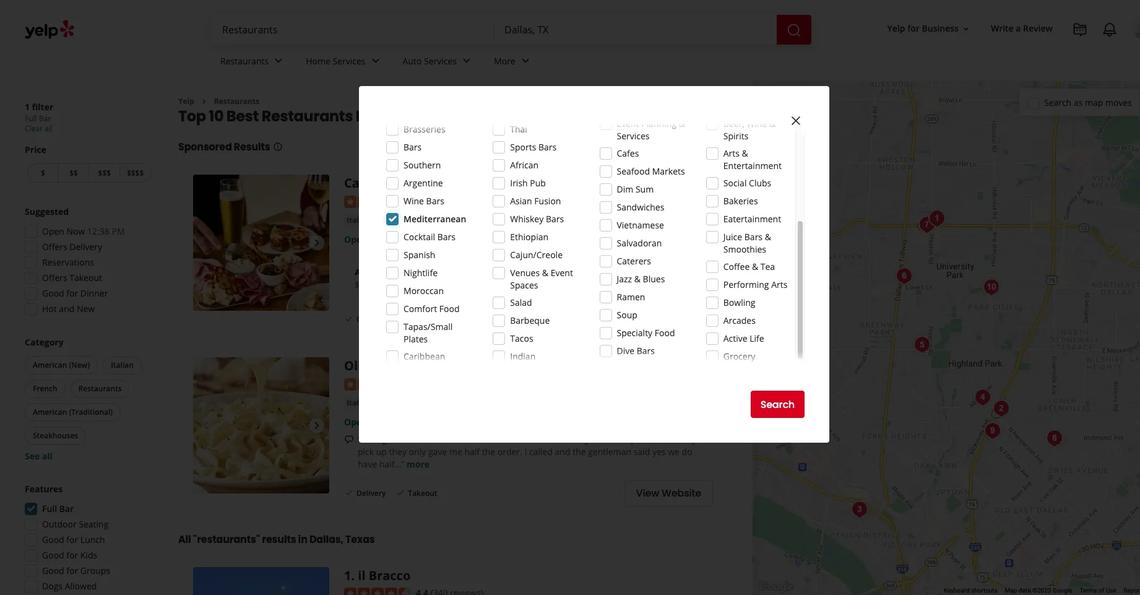 Task type: locate. For each thing, give the bounding box(es) containing it.
bars for sports bars
[[539, 141, 557, 153]]

1 horizontal spatial 24 chevron down v2 image
[[368, 54, 383, 68]]

all inside group
[[42, 450, 53, 462]]

1 the from the left
[[482, 446, 496, 457]]

0 vertical spatial slideshow element
[[193, 175, 330, 311]]

full down features
[[42, 503, 57, 515]]

24 chevron down v2 image left auto
[[368, 54, 383, 68]]

1 filter full bar clear all
[[25, 101, 53, 134]]

1 vertical spatial outdoor
[[42, 518, 77, 530]]

0 horizontal spatial arts
[[724, 147, 740, 159]]

0 vertical spatial wine
[[747, 118, 768, 129]]

bars right sports
[[539, 141, 557, 153]]

1 vertical spatial italian button
[[103, 356, 142, 375]]

1 vertical spatial italian link
[[344, 397, 373, 409]]

takeout up dinner in the left of the page
[[70, 272, 102, 284]]

1 vertical spatial more
[[407, 458, 430, 470]]

food right specialty
[[655, 327, 675, 339]]

i down "service"
[[525, 446, 527, 457]]

& up entertainment
[[742, 147, 749, 159]]

event inside event planning & services
[[617, 118, 640, 129]]

italian down 3.1 star rating image
[[347, 397, 371, 408]]

pm inside group
[[112, 225, 125, 237]]

3.6 star rating image
[[344, 196, 411, 208]]

american
[[33, 360, 67, 370], [33, 407, 67, 417]]

bars down specialty food
[[637, 345, 655, 357]]

venues & event spaces
[[511, 267, 573, 291]]

bars up smoothies
[[745, 231, 763, 243]]

good down good for lunch at the left bottom of the page
[[42, 549, 64, 561]]

1 vertical spatial 1
[[344, 567, 351, 584]]

©2023
[[1033, 587, 1052, 594]]

outdoor seating
[[357, 314, 415, 324]]

good up dogs
[[42, 565, 64, 577]]

& inside beer, wine & spirits
[[770, 118, 776, 129]]

24 chevron down v2 image
[[271, 54, 286, 68], [368, 54, 383, 68]]

1 vertical spatial event
[[551, 267, 573, 279]]

0 vertical spatial event
[[617, 118, 640, 129]]

1 left il
[[344, 567, 351, 584]]

1 horizontal spatial and
[[555, 446, 571, 457]]

for down the good for kids
[[66, 565, 78, 577]]

(235
[[431, 195, 448, 207]]

view website link
[[625, 480, 714, 507]]

filter
[[32, 101, 53, 113]]

wine down carrabba's italian grill at the top left of the page
[[404, 195, 424, 207]]

north dallas
[[418, 215, 468, 227]]

social clubs
[[724, 177, 772, 189]]

restaurants link
[[211, 45, 296, 81], [214, 96, 259, 107]]

0 vertical spatial yelp
[[888, 23, 906, 34]]

24 chevron down v2 image for more
[[518, 54, 533, 68]]

arts down tea
[[772, 279, 788, 290]]

italian button up restaurants button
[[103, 356, 142, 375]]

irish
[[511, 177, 528, 189]]

olive up 3.1 star rating image
[[344, 358, 376, 374]]

offers down the reservations in the left top of the page
[[42, 272, 67, 284]]

olive garden italian restaurant image
[[193, 358, 330, 494]]

1 vertical spatial restaurants link
[[214, 96, 259, 107]]

delivery right comfort
[[437, 314, 467, 324]]

keyboard shortcuts
[[944, 587, 998, 594]]

services
[[333, 55, 366, 67], [424, 55, 457, 67], [617, 130, 650, 142]]

2 horizontal spatial services
[[617, 130, 650, 142]]

open down 'suggested'
[[42, 225, 64, 237]]

3 good from the top
[[42, 549, 64, 561]]

1 horizontal spatial delivery
[[357, 488, 386, 499]]

0 horizontal spatial texas
[[346, 532, 375, 547]]

food
[[440, 303, 460, 315], [655, 327, 675, 339]]

0 horizontal spatial new
[[77, 303, 95, 315]]

hour!
[[420, 266, 444, 278]]

1 vertical spatial takeout
[[489, 314, 518, 324]]

1 vertical spatial wine
[[404, 195, 424, 207]]

& down eatertainment
[[765, 231, 772, 243]]

1
[[25, 101, 30, 113], [344, 567, 351, 584]]

event inside "venues & event spaces"
[[551, 267, 573, 279]]

2 vertical spatial delivery
[[357, 488, 386, 499]]

0 vertical spatial next image
[[310, 236, 325, 250]]

1 vertical spatial olive
[[437, 433, 457, 445]]

& left tea
[[752, 261, 759, 273]]

open left until
[[344, 233, 368, 245]]

moroccan
[[404, 285, 444, 297]]

1 vertical spatial yelp
[[178, 96, 194, 107]]

bar inside group
[[59, 503, 74, 515]]

16 checkmark v2 image
[[344, 314, 354, 324], [425, 314, 435, 324], [344, 488, 354, 498], [396, 488, 406, 498]]

services right home at the left top of the page
[[333, 55, 366, 67]]

1 horizontal spatial $7
[[407, 279, 417, 290]]

& left close image
[[770, 118, 776, 129]]

and down has
[[555, 446, 571, 457]]

service
[[520, 433, 548, 445]]

only
[[409, 446, 426, 457]]

0 horizontal spatial $7
[[355, 279, 365, 290]]

16 checkmark v2 image up plates
[[425, 314, 435, 324]]

24 chevron down v2 image inside the restaurants "link"
[[271, 54, 286, 68]]

2 american from the top
[[33, 407, 67, 417]]

1 vertical spatial new
[[77, 303, 95, 315]]

& down the cajun/creole
[[542, 267, 549, 279]]

0 horizontal spatial all
[[178, 532, 191, 547]]

all left the "restaurants" at the left of page
[[178, 532, 191, 547]]

olive inside "so i again came to olive garden. there service has always been on point. yesterday for pick up they only gave me half the order. i called and the gentleman said yes we do have half…"
[[437, 433, 457, 445]]

yelp inside button
[[888, 23, 906, 34]]

1 slideshow element from the top
[[193, 175, 330, 311]]

close image
[[789, 113, 804, 128]]

italian link down '3.6 star rating' 'image' at left
[[344, 214, 373, 227]]

new up cocktails.
[[368, 266, 388, 278]]

16 checkmark v2 image left outdoor seating
[[344, 314, 354, 324]]

seafood for seafood
[[381, 215, 411, 225]]

all inside all new happy hour! $7 cocktails. $7 bites. 4-7pm daily. read more
[[355, 266, 366, 278]]

dallas, right near
[[395, 106, 445, 127]]

2 offers from the top
[[42, 272, 67, 284]]

all
[[355, 266, 366, 278], [178, 532, 191, 547]]

bar up outdoor seating
[[59, 503, 74, 515]]

bars down fusion
[[546, 213, 564, 225]]

and
[[59, 303, 75, 315], [555, 446, 571, 457]]

16 speech v2 image
[[344, 435, 354, 445]]

0 horizontal spatial outdoor
[[42, 518, 77, 530]]

all for all "restaurants" results in dallas, texas
[[178, 532, 191, 547]]

1 horizontal spatial full
[[42, 503, 57, 515]]

il bracco image
[[925, 206, 950, 231]]

more inside all new happy hour! $7 cocktails. $7 bites. 4-7pm daily. read more
[[522, 279, 545, 290]]

good for good for lunch
[[42, 534, 64, 546]]

comfort food
[[404, 303, 460, 315]]

dive
[[617, 345, 635, 357]]

for for dinner
[[66, 287, 78, 299]]

previous image
[[198, 236, 213, 250], [198, 418, 213, 433]]

blues
[[643, 273, 665, 285]]

0 horizontal spatial 24 chevron down v2 image
[[271, 54, 286, 68]]

1 previous image from the top
[[198, 236, 213, 250]]

slideshow element for carrabba's italian grill
[[193, 175, 330, 311]]

eatertainment
[[724, 213, 782, 225]]

group
[[21, 206, 154, 319], [22, 336, 154, 463], [21, 483, 154, 595]]

full
[[25, 113, 37, 124], [42, 503, 57, 515]]

for for groups
[[66, 565, 78, 577]]

smoothies
[[724, 243, 767, 255]]

search inside search button
[[761, 397, 795, 412]]

italian link down 3.1 star rating image
[[344, 397, 373, 409]]

1 horizontal spatial pm
[[415, 233, 428, 245]]

carrabba's italian grill link
[[344, 175, 483, 192]]

1 vertical spatial slideshow element
[[193, 358, 330, 494]]

bar
[[39, 113, 51, 124], [59, 503, 74, 515]]

search image
[[787, 23, 802, 38]]

2 slideshow element from the top
[[193, 358, 330, 494]]

olive
[[344, 358, 376, 374], [437, 433, 457, 445]]

24 chevron down v2 image inside the home services link
[[368, 54, 383, 68]]

arts
[[724, 147, 740, 159], [772, 279, 788, 290]]

seafood up dim sum at right
[[617, 165, 650, 177]]

0 vertical spatial new
[[368, 266, 388, 278]]

1 horizontal spatial 1
[[344, 567, 351, 584]]

0 vertical spatial bar
[[39, 113, 51, 124]]

1 horizontal spatial event
[[617, 118, 640, 129]]

1 offers from the top
[[42, 241, 67, 253]]

dallas,
[[395, 106, 445, 127], [310, 532, 344, 547]]

0 vertical spatial italian link
[[344, 214, 373, 227]]

all right see
[[42, 450, 53, 462]]

1 . il bracco
[[344, 567, 411, 584]]

yelp left business
[[888, 23, 906, 34]]

2 vertical spatial group
[[21, 483, 154, 595]]

american down category at the left bottom of the page
[[33, 360, 67, 370]]

wine right beer,
[[747, 118, 768, 129]]

more down the only
[[407, 458, 430, 470]]

None search field
[[212, 15, 814, 45]]

brasseries
[[404, 123, 446, 135]]

italian up (235
[[414, 175, 454, 192]]

google image
[[756, 579, 797, 595]]

price group
[[25, 144, 154, 185]]

sum
[[636, 183, 654, 195]]

24 chevron down v2 image inside auto services link
[[460, 54, 474, 68]]

for for business
[[908, 23, 920, 34]]

restaurants up best at the left top
[[220, 55, 269, 67]]

1 vertical spatial bar
[[59, 503, 74, 515]]

suggested
[[25, 206, 69, 217]]

see all
[[25, 450, 53, 462]]

bars up southern on the top of page
[[404, 141, 422, 153]]

& right planning
[[679, 118, 686, 129]]

0 vertical spatial i
[[373, 433, 376, 445]]

1 horizontal spatial more
[[522, 279, 545, 290]]

& right jazz
[[635, 273, 641, 285]]

0 vertical spatial takeout
[[70, 272, 102, 284]]

bars down north dallas
[[438, 231, 456, 243]]

2 previous image from the top
[[198, 418, 213, 433]]

yelp left 16 chevron right v2 icon
[[178, 96, 194, 107]]

seafood up 10:00
[[381, 215, 411, 225]]

shortcuts
[[972, 587, 998, 594]]

outdoor for outdoor seating
[[42, 518, 77, 530]]

carrabba's
[[344, 175, 410, 192]]

olive up gave at the left bottom of the page
[[437, 433, 457, 445]]

restaurants up (traditional)
[[78, 383, 122, 394]]

search
[[1045, 96, 1072, 108], [761, 397, 795, 412]]

arts & entertainment
[[724, 147, 782, 172]]

yes
[[653, 446, 666, 457]]

american inside button
[[33, 360, 67, 370]]

$$$
[[98, 168, 111, 178]]

0 horizontal spatial yelp
[[178, 96, 194, 107]]

business categories element
[[211, 45, 1141, 81]]

performing
[[724, 279, 770, 290]]

outdoor inside group
[[42, 518, 77, 530]]

0 horizontal spatial the
[[482, 446, 496, 457]]

2 italian link from the top
[[344, 397, 373, 409]]

for down the offers takeout
[[66, 287, 78, 299]]

takeout down more link
[[408, 488, 438, 499]]

bars for whiskey bars
[[546, 213, 564, 225]]

jazz & blues
[[617, 273, 665, 285]]

restaurants link up best at the left top
[[211, 45, 296, 81]]

1 vertical spatial next image
[[310, 418, 325, 433]]

1 next image from the top
[[310, 236, 325, 250]]

until
[[370, 233, 388, 245]]

pm for open until 10:00 pm
[[415, 233, 428, 245]]

"so i again came to olive garden. there service has always been on point. yesterday for pick up they only gave me half the order. i called and the gentleman said yes we do have half…"
[[358, 433, 711, 470]]

caribbean
[[404, 351, 445, 362]]

1 american from the top
[[33, 360, 67, 370]]

1 horizontal spatial yelp
[[888, 23, 906, 34]]

sandwiches
[[617, 201, 665, 213]]

event up cafes
[[617, 118, 640, 129]]

24 chevron down v2 image for auto services
[[460, 54, 474, 68]]

american inside "button"
[[33, 407, 67, 417]]

dallas, right the in
[[310, 532, 344, 547]]

(traditional)
[[69, 407, 113, 417]]

2 $7 from the left
[[407, 279, 417, 290]]

for inside button
[[908, 23, 920, 34]]

more link
[[407, 458, 430, 470]]

vietnamese
[[617, 219, 665, 231]]

restaurants link right 16 chevron right v2 icon
[[214, 96, 259, 107]]

1 vertical spatial seafood
[[381, 215, 411, 225]]

for up the good for kids
[[66, 534, 78, 546]]

.
[[351, 567, 355, 584]]

user actions element
[[878, 15, 1141, 92]]

restaurants button
[[70, 380, 130, 398]]

see
[[25, 450, 40, 462]]

good up "hot"
[[42, 287, 64, 299]]

2 vertical spatial italian button
[[344, 397, 373, 409]]

all inside 1 filter full bar clear all
[[45, 123, 53, 134]]

1 inside 1 filter full bar clear all
[[25, 101, 30, 113]]

2 good from the top
[[42, 534, 64, 546]]

report
[[1125, 587, 1141, 594]]

1 good from the top
[[42, 287, 64, 299]]

of
[[1099, 587, 1105, 594]]

$$$$ button
[[120, 164, 151, 183]]

notifications image
[[1103, 22, 1118, 37]]

group containing features
[[21, 483, 154, 595]]

0 vertical spatial and
[[59, 303, 75, 315]]

1 horizontal spatial dallas,
[[395, 106, 445, 127]]

juice bars & smoothies
[[724, 231, 772, 255]]

0 vertical spatial texas
[[448, 106, 492, 127]]

0 horizontal spatial i
[[373, 433, 376, 445]]

0 vertical spatial search
[[1045, 96, 1072, 108]]

0 vertical spatial outdoor
[[357, 314, 387, 324]]

always
[[567, 433, 594, 445]]

0 horizontal spatial takeout
[[70, 272, 102, 284]]

new down dinner in the left of the page
[[77, 303, 95, 315]]

mister charles image
[[971, 385, 996, 410]]

they
[[389, 446, 407, 457]]

for left business
[[908, 23, 920, 34]]

good for lunch
[[42, 534, 105, 546]]

food down the 4-
[[440, 303, 460, 315]]

2 vertical spatial takeout
[[408, 488, 438, 499]]

texas up il
[[346, 532, 375, 547]]

bars up "mediterranean"
[[426, 195, 445, 207]]

10
[[209, 106, 224, 127]]

0 vertical spatial more
[[522, 279, 545, 290]]

24 chevron down v2 image right more
[[518, 54, 533, 68]]

$7 left cocktails.
[[355, 279, 365, 290]]

$$$ button
[[89, 164, 120, 183]]

outdoor left seating
[[357, 314, 387, 324]]

services right auto
[[424, 55, 457, 67]]

results
[[234, 140, 270, 154]]

bar inside 1 filter full bar clear all
[[39, 113, 51, 124]]

event down the cajun/creole
[[551, 267, 573, 279]]

2 24 chevron down v2 image from the left
[[368, 54, 383, 68]]

there
[[494, 433, 518, 445]]

open up "so
[[344, 416, 368, 428]]

tapas/small plates
[[404, 321, 453, 345]]

arts down the spirits
[[724, 147, 740, 159]]

restaurants up 16 info v2 image
[[262, 106, 353, 127]]

0 vertical spatial olive
[[344, 358, 376, 374]]

french button
[[25, 380, 65, 398]]

0 horizontal spatial bar
[[39, 113, 51, 124]]

24 chevron down v2 image
[[460, 54, 474, 68], [518, 54, 533, 68]]

outdoor down full bar
[[42, 518, 77, 530]]

24 chevron down v2 image inside more link
[[518, 54, 533, 68]]

the down the always
[[573, 446, 586, 457]]

good for good for dinner
[[42, 287, 64, 299]]

0 vertical spatial all
[[45, 123, 53, 134]]

0 horizontal spatial pm
[[112, 225, 125, 237]]

i right "so
[[373, 433, 376, 445]]

1 horizontal spatial i
[[525, 446, 527, 457]]

1 horizontal spatial the
[[573, 446, 586, 457]]

1 vertical spatial and
[[555, 446, 571, 457]]

0 horizontal spatial and
[[59, 303, 75, 315]]

0 horizontal spatial full
[[25, 113, 37, 124]]

seafood for seafood markets
[[617, 165, 650, 177]]

1 vertical spatial previous image
[[198, 418, 213, 433]]

open inside group
[[42, 225, 64, 237]]

0 vertical spatial all
[[355, 266, 366, 278]]

1 horizontal spatial bar
[[59, 503, 74, 515]]

hide image
[[1043, 426, 1067, 451]]

data
[[1019, 587, 1032, 594]]

map region
[[747, 7, 1141, 595]]

read
[[499, 279, 520, 290]]

restaurants inside "link"
[[220, 55, 269, 67]]

0 horizontal spatial services
[[333, 55, 366, 67]]

bars for wine bars
[[426, 195, 445, 207]]

0 vertical spatial 1
[[25, 101, 30, 113]]

1 horizontal spatial wine
[[747, 118, 768, 129]]

ethiopian
[[511, 231, 549, 243]]

offers up the reservations in the left top of the page
[[42, 241, 67, 253]]

for down good for lunch at the left bottom of the page
[[66, 549, 78, 561]]

1 24 chevron down v2 image from the left
[[271, 54, 286, 68]]

0 horizontal spatial 1
[[25, 101, 30, 113]]

pm right 12:38
[[112, 225, 125, 237]]

takeout down salad
[[489, 314, 518, 324]]

texas right brasseries at left top
[[448, 106, 492, 127]]

services up cafes
[[617, 130, 650, 142]]

italian button down 3.1 star rating image
[[344, 397, 373, 409]]

1 24 chevron down v2 image from the left
[[460, 54, 474, 68]]

0 vertical spatial american
[[33, 360, 67, 370]]

1 vertical spatial all
[[178, 532, 191, 547]]

comfort
[[404, 303, 437, 315]]

1 vertical spatial arts
[[772, 279, 788, 290]]

clubs
[[749, 177, 772, 189]]

pm for open now 12:38 pm
[[112, 225, 125, 237]]

seafood inside search dialog
[[617, 165, 650, 177]]

1 italian link from the top
[[344, 214, 373, 227]]

0 vertical spatial seafood
[[617, 165, 650, 177]]

american down french button in the left bottom of the page
[[33, 407, 67, 417]]

0 horizontal spatial more
[[407, 458, 430, 470]]

the right half
[[482, 446, 496, 457]]

1 horizontal spatial outdoor
[[357, 314, 387, 324]]

0 vertical spatial food
[[440, 303, 460, 315]]

2 next image from the top
[[310, 418, 325, 433]]

1 vertical spatial american
[[33, 407, 67, 417]]

all right clear at the left top of page
[[45, 123, 53, 134]]

4.4 star rating image
[[344, 588, 411, 595]]

american (traditional) button
[[25, 403, 121, 422]]

restaurants inside button
[[78, 383, 122, 394]]

slideshow element
[[193, 175, 330, 311], [193, 358, 330, 494]]

american for american (traditional)
[[33, 407, 67, 417]]

more up salad
[[522, 279, 545, 290]]

services for home services
[[333, 55, 366, 67]]

0 vertical spatial full
[[25, 113, 37, 124]]

the honor bar image
[[910, 333, 935, 357]]

0 vertical spatial delivery
[[70, 241, 102, 253]]

2 24 chevron down v2 image from the left
[[518, 54, 533, 68]]

good for dinner
[[42, 287, 108, 299]]

on
[[619, 433, 629, 445]]

$7 down "happy"
[[407, 279, 417, 290]]

for right the yesterday
[[699, 433, 711, 445]]

seafood inside button
[[381, 215, 411, 225]]

and right "hot"
[[59, 303, 75, 315]]

open until 10:00 pm
[[344, 233, 428, 245]]

1 horizontal spatial 24 chevron down v2 image
[[518, 54, 533, 68]]

"so
[[358, 433, 371, 445]]

1 vertical spatial offers
[[42, 272, 67, 284]]

0 horizontal spatial delivery
[[70, 241, 102, 253]]

4 good from the top
[[42, 565, 64, 577]]

and inside group
[[59, 303, 75, 315]]

more link
[[484, 45, 543, 81]]

bars inside juice bars & smoothies
[[745, 231, 763, 243]]

wine bars
[[404, 195, 445, 207]]

terms of use link
[[1080, 587, 1117, 594]]

all down open until 10:00 pm at top left
[[355, 266, 366, 278]]

1 horizontal spatial olive
[[437, 433, 457, 445]]

1 horizontal spatial all
[[355, 266, 366, 278]]

delivery down have
[[357, 488, 386, 499]]

1 horizontal spatial food
[[655, 327, 675, 339]]

open for now
[[42, 225, 64, 237]]

soup
[[617, 309, 638, 321]]

good for groups
[[42, 565, 110, 577]]

full down filter
[[25, 113, 37, 124]]

1 vertical spatial all
[[42, 450, 53, 462]]

cafes
[[617, 147, 639, 159]]

next image
[[310, 236, 325, 250], [310, 418, 325, 433]]

features
[[25, 483, 63, 495]]

pm up spanish
[[415, 233, 428, 245]]



Task type: describe. For each thing, give the bounding box(es) containing it.
for for kids
[[66, 549, 78, 561]]

do
[[682, 446, 693, 457]]

and inside "so i again came to olive garden. there service has always been on point. yesterday for pick up they only gave me half the order. i called and the gentleman said yes we do have half…"
[[555, 446, 571, 457]]

jazz
[[617, 273, 632, 285]]

1 $7 from the left
[[355, 279, 365, 290]]

cocktail bars
[[404, 231, 456, 243]]

for for lunch
[[66, 534, 78, 546]]

dim sum
[[617, 183, 654, 195]]

hudson house image
[[892, 264, 917, 289]]

1 horizontal spatial texas
[[448, 106, 492, 127]]

came
[[402, 433, 424, 445]]

planning
[[642, 118, 677, 129]]

carrabba's italian grill image
[[193, 175, 330, 311]]

16 checkmark v2 image down 16 speech v2 image
[[344, 488, 354, 498]]

next image for olive garden italian restaurant
[[310, 418, 325, 433]]

nightlife
[[404, 267, 438, 279]]

tea
[[761, 261, 776, 273]]

next image for carrabba's italian grill
[[310, 236, 325, 250]]

italian up restaurants button
[[111, 360, 134, 370]]

dive bars
[[617, 345, 655, 357]]

group containing category
[[22, 336, 154, 463]]

restaurants right 16 chevron right v2 icon
[[214, 96, 259, 107]]

good for good for kids
[[42, 549, 64, 561]]

the porch image
[[989, 396, 1014, 421]]

tacos
[[511, 333, 534, 344]]

full inside group
[[42, 503, 57, 515]]

1 for 1 filter full bar clear all
[[25, 101, 30, 113]]

event planning & services
[[617, 118, 686, 142]]

gave
[[429, 446, 447, 457]]

seating
[[389, 314, 415, 324]]

group containing suggested
[[21, 206, 154, 319]]

16 info v2 image
[[273, 142, 283, 152]]

0 horizontal spatial wine
[[404, 195, 424, 207]]

home
[[306, 55, 331, 67]]

fusion
[[535, 195, 561, 207]]

irish pub
[[511, 177, 546, 189]]

performing arts
[[724, 279, 788, 290]]

24 chevron down v2 image for home services
[[368, 54, 383, 68]]

projects image
[[1073, 22, 1088, 37]]

arcades
[[724, 315, 756, 326]]

american (traditional)
[[33, 407, 113, 417]]

full inside 1 filter full bar clear all
[[25, 113, 37, 124]]

active
[[724, 333, 748, 344]]

0 vertical spatial italian button
[[344, 214, 373, 227]]

douglas bar and grill image
[[980, 275, 1004, 300]]

best
[[227, 106, 259, 127]]

search as map moves
[[1045, 96, 1133, 108]]

top
[[178, 106, 206, 127]]

italian down '3.6 star rating' 'image' at left
[[347, 215, 371, 225]]

services inside event planning & services
[[617, 130, 650, 142]]

offers delivery
[[42, 241, 102, 253]]

search for search
[[761, 397, 795, 412]]

0 vertical spatial dallas,
[[395, 106, 445, 127]]

& inside event planning & services
[[679, 118, 686, 129]]

coffee & tea
[[724, 261, 776, 273]]

previous image for olive garden italian restaurant
[[198, 418, 213, 433]]

dim
[[617, 183, 634, 195]]

bars for dive bars
[[637, 345, 655, 357]]

pub
[[530, 177, 546, 189]]

yelp for yelp link
[[178, 96, 194, 107]]

hot
[[42, 303, 57, 315]]

sort:
[[614, 112, 633, 124]]

new inside group
[[77, 303, 95, 315]]

1 horizontal spatial takeout
[[408, 488, 438, 499]]

slideshow element for olive garden italian restaurant
[[193, 358, 330, 494]]

mediterranean
[[404, 213, 467, 225]]

arts inside arts & entertainment
[[724, 147, 740, 159]]

specialty
[[617, 327, 653, 339]]

grill
[[457, 175, 483, 192]]

& inside juice bars & smoothies
[[765, 231, 772, 243]]

price
[[25, 144, 46, 155]]

rodeo goat image
[[848, 497, 872, 522]]

seafood button
[[378, 214, 413, 227]]

specialty food
[[617, 327, 675, 339]]

24 chevron down v2 image for restaurants
[[271, 54, 286, 68]]

good for good for groups
[[42, 565, 64, 577]]

now
[[67, 225, 85, 237]]

entertainment
[[724, 160, 782, 172]]

offers for offers takeout
[[42, 272, 67, 284]]

french
[[33, 383, 57, 394]]

salvadoran
[[617, 237, 662, 249]]

all for all new happy hour! $7 cocktails. $7 bites. 4-7pm daily. read more
[[355, 266, 366, 278]]

new inside all new happy hour! $7 cocktails. $7 bites. 4-7pm daily. read more
[[368, 266, 388, 278]]

said
[[634, 446, 651, 457]]

whiskey
[[511, 213, 544, 225]]

steakhouses
[[33, 430, 78, 441]]

3.1 star rating image
[[344, 378, 411, 391]]

hungry belly image
[[981, 419, 1006, 443]]

we
[[668, 446, 680, 457]]

malai kitchen image
[[915, 212, 940, 237]]

map
[[1006, 587, 1018, 594]]

italian down tapas/small plates
[[428, 358, 468, 374]]

for inside "so i again came to olive garden. there service has always been on point. yesterday for pick up they only gave me half the order. i called and the gentleman said yes we do have half…"
[[699, 433, 711, 445]]

half…"
[[380, 458, 405, 470]]

active life
[[724, 333, 765, 344]]

coffee
[[724, 261, 750, 273]]

home services
[[306, 55, 366, 67]]

offers for offers delivery
[[42, 241, 67, 253]]

1 horizontal spatial arts
[[772, 279, 788, 290]]

in
[[298, 532, 308, 547]]

offers takeout
[[42, 272, 102, 284]]

seating
[[79, 518, 109, 530]]

sports bars
[[511, 141, 557, 153]]

16 chevron right v2 image
[[199, 97, 209, 106]]

groups
[[80, 565, 110, 577]]

spanish
[[404, 249, 436, 261]]

open for until
[[344, 233, 368, 245]]

0 horizontal spatial dallas,
[[310, 532, 344, 547]]

search button
[[751, 391, 805, 418]]

plates
[[404, 333, 428, 345]]

food for specialty food
[[655, 327, 675, 339]]

point.
[[631, 433, 655, 445]]

2 the from the left
[[573, 446, 586, 457]]

seafood markets
[[617, 165, 685, 177]]

google
[[1053, 587, 1073, 594]]

search dialog
[[0, 0, 1141, 595]]

southern
[[404, 159, 441, 171]]

1 vertical spatial i
[[525, 446, 527, 457]]

life
[[750, 333, 765, 344]]

1 vertical spatial texas
[[346, 532, 375, 547]]

outdoor seating
[[42, 518, 109, 530]]

spaces
[[511, 279, 539, 291]]

half
[[465, 446, 480, 457]]

write a review link
[[987, 18, 1059, 40]]

search for search as map moves
[[1045, 96, 1072, 108]]

bars for juice bars & smoothies
[[745, 231, 763, 243]]

beer, wine & spirits
[[724, 118, 776, 142]]

food for comfort food
[[440, 303, 460, 315]]

sports
[[511, 141, 537, 153]]

1 for 1 . il bracco
[[344, 567, 351, 584]]

argentine
[[404, 177, 443, 189]]

16 chevron down v2 image
[[962, 24, 972, 34]]

yelp for business button
[[883, 18, 977, 40]]

2 horizontal spatial delivery
[[437, 314, 467, 324]]

services for auto services
[[424, 55, 457, 67]]

reservations
[[42, 256, 94, 268]]

called
[[530, 446, 553, 457]]

previous image for carrabba's italian grill
[[198, 236, 213, 250]]

16 checkmark v2 image down the half…"
[[396, 488, 406, 498]]

garden.
[[459, 433, 492, 445]]

a
[[1017, 23, 1022, 34]]

0 horizontal spatial olive
[[344, 358, 376, 374]]

3.6
[[416, 195, 429, 207]]

wine inside beer, wine & spirits
[[747, 118, 768, 129]]

view website
[[636, 486, 702, 501]]

review
[[1024, 23, 1054, 34]]

$ button
[[27, 164, 58, 183]]

bars for cocktail bars
[[438, 231, 456, 243]]

american for american (new)
[[33, 360, 67, 370]]

yelp for yelp for business
[[888, 23, 906, 34]]

delivery inside group
[[70, 241, 102, 253]]

0 vertical spatial restaurants link
[[211, 45, 296, 81]]

full bar
[[42, 503, 74, 515]]

asian fusion
[[511, 195, 561, 207]]

clear
[[25, 123, 43, 134]]

carrabba's italian grill
[[344, 175, 483, 192]]

outdoor for outdoor seating
[[357, 314, 387, 324]]

american (new)
[[33, 360, 90, 370]]

allowed
[[65, 580, 97, 592]]

dogs allowed
[[42, 580, 97, 592]]

home services link
[[296, 45, 393, 81]]

& inside "venues & event spaces"
[[542, 267, 549, 279]]

& inside arts & entertainment
[[742, 147, 749, 159]]



Task type: vqa. For each thing, say whether or not it's contained in the screenshot.


